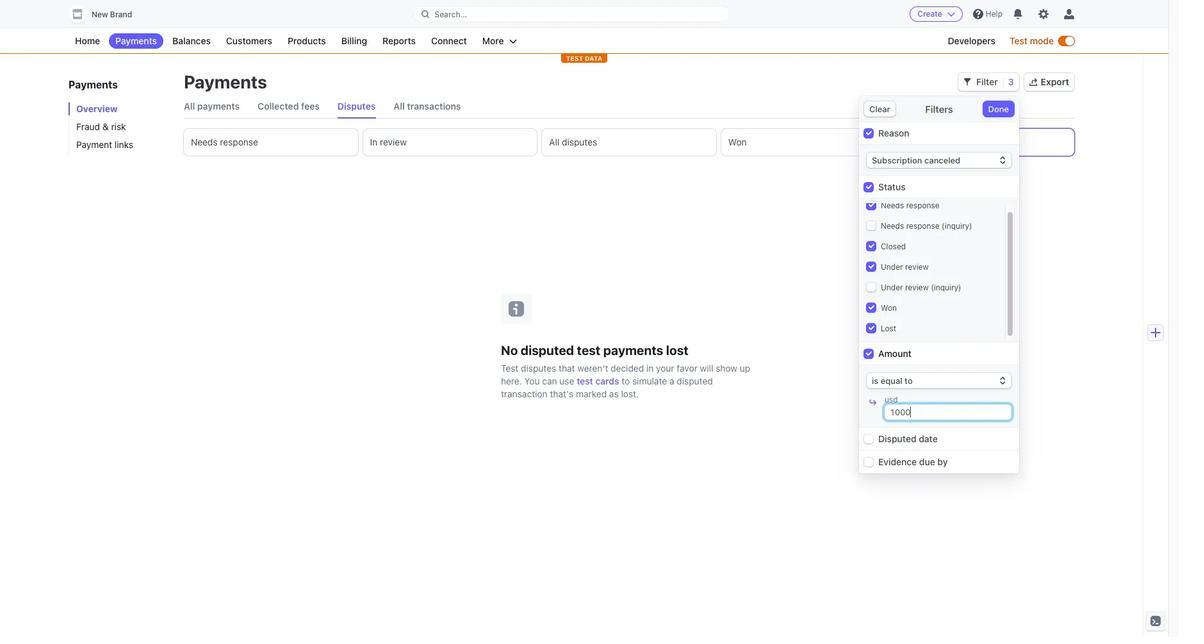 Task type: locate. For each thing, give the bounding box(es) containing it.
Search… search field
[[414, 6, 729, 22]]

all for all disputes
[[549, 137, 560, 147]]

export button
[[1025, 73, 1075, 91]]

test cards
[[577, 375, 619, 386]]

1 vertical spatial needs
[[881, 201, 905, 210]]

all for all payments
[[184, 101, 195, 112]]

all payments link
[[184, 95, 240, 118]]

0 horizontal spatial lost
[[881, 324, 897, 333]]

disputes inside the test disputes that weren't decided in your favor will show up here. you can use
[[521, 362, 557, 373]]

more
[[483, 35, 504, 46]]

0 vertical spatial disputes
[[562, 137, 598, 147]]

1 horizontal spatial lost
[[908, 137, 927, 147]]

1 vertical spatial disputed
[[677, 375, 713, 386]]

0 vertical spatial disputed
[[521, 343, 574, 357]]

done
[[989, 104, 1010, 114]]

collected fees link
[[258, 95, 320, 118]]

payments
[[115, 35, 157, 46], [184, 71, 267, 92], [69, 79, 118, 90]]

response up 'needs response (inquiry)'
[[907, 201, 940, 210]]

test cards link
[[577, 375, 619, 387]]

balances
[[172, 35, 211, 46]]

under down closed
[[881, 262, 904, 272]]

payment links
[[76, 139, 133, 150]]

needs response down the all payments link
[[191, 137, 258, 147]]

up
[[740, 362, 751, 373]]

test left mode
[[1010, 35, 1028, 46]]

1 vertical spatial test
[[501, 362, 519, 373]]

review
[[380, 137, 407, 147], [906, 262, 929, 272], [906, 283, 929, 292]]

products link
[[281, 33, 333, 49]]

1 under from the top
[[881, 262, 904, 272]]

0 vertical spatial (inquiry)
[[942, 221, 973, 231]]

search…
[[435, 9, 467, 19]]

under review (inquiry)
[[881, 283, 962, 292]]

test
[[566, 54, 584, 62]]

review right in
[[380, 137, 407, 147]]

response inside button
[[220, 137, 258, 147]]

0 horizontal spatial test
[[501, 362, 519, 373]]

disputed down favor
[[677, 375, 713, 386]]

1 vertical spatial response
[[907, 201, 940, 210]]

disputed up that
[[521, 343, 574, 357]]

2 test from the top
[[577, 375, 593, 386]]

0 horizontal spatial won
[[729, 137, 747, 147]]

developers link
[[942, 33, 1003, 49]]

under review
[[881, 262, 929, 272]]

connect link
[[425, 33, 474, 49]]

0 vertical spatial tab list
[[184, 95, 1075, 119]]

1 vertical spatial under
[[881, 283, 904, 292]]

balances link
[[166, 33, 217, 49]]

2 under from the top
[[881, 283, 904, 292]]

review for under review
[[906, 262, 929, 272]]

won inside button
[[729, 137, 747, 147]]

marked
[[576, 388, 607, 399]]

reports
[[383, 35, 416, 46]]

to
[[622, 375, 630, 386]]

0 vertical spatial review
[[380, 137, 407, 147]]

under for under review
[[881, 262, 904, 272]]

lost
[[908, 137, 927, 147], [881, 324, 897, 333]]

simulate
[[633, 375, 667, 386]]

disputes for all
[[562, 137, 598, 147]]

test for test mode
[[1010, 35, 1028, 46]]

no disputed test payments lost
[[501, 343, 689, 357]]

tab list
[[184, 95, 1075, 119], [184, 129, 1075, 156]]

payments down brand
[[115, 35, 157, 46]]

0 horizontal spatial disputed
[[521, 343, 574, 357]]

1 horizontal spatial all
[[394, 101, 405, 112]]

review up 'under review (inquiry)'
[[906, 262, 929, 272]]

payments link
[[109, 33, 164, 49]]

brand
[[110, 10, 132, 19]]

needs response inside button
[[191, 137, 258, 147]]

review down under review
[[906, 283, 929, 292]]

0 vertical spatial test
[[1010, 35, 1028, 46]]

in
[[647, 362, 654, 373]]

lost.
[[621, 388, 639, 399]]

svg image
[[964, 78, 972, 86]]

0 vertical spatial payments
[[197, 101, 240, 112]]

0 vertical spatial response
[[220, 137, 258, 147]]

payments up decided
[[604, 343, 664, 357]]

all payments
[[184, 101, 240, 112]]

needs down status
[[881, 201, 905, 210]]

overview
[[76, 103, 118, 114]]

use
[[560, 375, 575, 386]]

more button
[[476, 33, 523, 49]]

2 vertical spatial review
[[906, 283, 929, 292]]

fraud & risk link
[[69, 121, 171, 133]]

0 vertical spatial won
[[729, 137, 747, 147]]

all inside button
[[549, 137, 560, 147]]

response
[[220, 137, 258, 147], [907, 201, 940, 210], [907, 221, 940, 231]]

lost down filters
[[908, 137, 927, 147]]

transactions
[[407, 101, 461, 112]]

under down under review
[[881, 283, 904, 292]]

0 vertical spatial test
[[577, 343, 601, 357]]

0 vertical spatial under
[[881, 262, 904, 272]]

1 vertical spatial tab list
[[184, 129, 1075, 156]]

due
[[920, 456, 936, 467]]

clear button
[[865, 101, 896, 117]]

fraud & risk
[[76, 121, 126, 132]]

in review
[[370, 137, 407, 147]]

you
[[525, 375, 540, 386]]

1 horizontal spatial needs response
[[881, 201, 940, 210]]

needs up closed
[[881, 221, 905, 231]]

1 horizontal spatial won
[[881, 303, 897, 313]]

lost
[[666, 343, 689, 357]]

needs response down status
[[881, 201, 940, 210]]

response up under review
[[907, 221, 940, 231]]

disputes
[[338, 101, 376, 112]]

disputed
[[879, 433, 917, 444]]

0 horizontal spatial disputes
[[521, 362, 557, 373]]

test
[[1010, 35, 1028, 46], [501, 362, 519, 373]]

1 vertical spatial needs response
[[881, 201, 940, 210]]

(inquiry)
[[942, 221, 973, 231], [931, 283, 962, 292]]

1 horizontal spatial payments
[[604, 343, 664, 357]]

test mode
[[1010, 35, 1054, 46]]

under for under review (inquiry)
[[881, 283, 904, 292]]

reports link
[[376, 33, 422, 49]]

test up marked on the bottom
[[577, 375, 593, 386]]

disputes inside button
[[562, 137, 598, 147]]

0 vertical spatial needs response
[[191, 137, 258, 147]]

payments left collected at the left of the page
[[197, 101, 240, 112]]

needs down the all payments link
[[191, 137, 218, 147]]

disputes
[[562, 137, 598, 147], [521, 362, 557, 373]]

1 horizontal spatial test
[[1010, 35, 1028, 46]]

(inquiry) for under review (inquiry)
[[931, 283, 962, 292]]

test inside the test disputes that weren't decided in your favor will show up here. you can use
[[501, 362, 519, 373]]

Search… text field
[[414, 6, 729, 22]]

0 vertical spatial lost
[[908, 137, 927, 147]]

review for in review
[[380, 137, 407, 147]]

billing
[[341, 35, 367, 46]]

2 horizontal spatial all
[[549, 137, 560, 147]]

that
[[559, 362, 575, 373]]

payments up all payments on the left
[[184, 71, 267, 92]]

1 vertical spatial disputes
[[521, 362, 557, 373]]

lost up amount
[[881, 324, 897, 333]]

1 tab list from the top
[[184, 95, 1075, 119]]

tab list containing needs response
[[184, 129, 1075, 156]]

test up weren't
[[577, 343, 601, 357]]

1 horizontal spatial disputes
[[562, 137, 598, 147]]

test up 'here.'
[[501, 362, 519, 373]]

0 horizontal spatial needs response
[[191, 137, 258, 147]]

1 vertical spatial (inquiry)
[[931, 283, 962, 292]]

links
[[115, 139, 133, 150]]

0 horizontal spatial payments
[[197, 101, 240, 112]]

0 horizontal spatial all
[[184, 101, 195, 112]]

developers
[[948, 35, 996, 46]]

1 vertical spatial review
[[906, 262, 929, 272]]

review inside button
[[380, 137, 407, 147]]

1 vertical spatial test
[[577, 375, 593, 386]]

your
[[656, 362, 675, 373]]

1 vertical spatial payments
[[604, 343, 664, 357]]

1 horizontal spatial disputed
[[677, 375, 713, 386]]

reason
[[879, 128, 910, 138]]

won button
[[722, 129, 896, 156]]

home
[[75, 35, 100, 46]]

can
[[542, 375, 557, 386]]

0 vertical spatial needs
[[191, 137, 218, 147]]

response down the all payments link
[[220, 137, 258, 147]]

2 tab list from the top
[[184, 129, 1075, 156]]

disputed inside to simulate a disputed transaction that's marked as lost.
[[677, 375, 713, 386]]



Task type: vqa. For each thing, say whether or not it's contained in the screenshot.
the Developers at the top of page
yes



Task type: describe. For each thing, give the bounding box(es) containing it.
new brand button
[[69, 5, 145, 23]]

favor
[[677, 362, 698, 373]]

fees
[[301, 101, 320, 112]]

review for under review (inquiry)
[[906, 283, 929, 292]]

disputes link
[[338, 95, 376, 118]]

tab list containing all payments
[[184, 95, 1075, 119]]

products
[[288, 35, 326, 46]]

in review button
[[363, 129, 537, 156]]

create
[[918, 9, 943, 19]]

overview link
[[69, 103, 171, 115]]

payments inside tab list
[[197, 101, 240, 112]]

payment
[[76, 139, 112, 150]]

test for test disputes that weren't decided in your favor will show up here. you can use
[[501, 362, 519, 373]]

closed
[[881, 242, 907, 251]]

decided
[[611, 362, 644, 373]]

transaction
[[501, 388, 548, 399]]

data
[[585, 54, 603, 62]]

lost inside lost button
[[908, 137, 927, 147]]

1 vertical spatial lost
[[881, 324, 897, 333]]

help button
[[968, 4, 1008, 24]]

mode
[[1031, 35, 1054, 46]]

usd
[[885, 395, 898, 404]]

by
[[938, 456, 948, 467]]

will
[[700, 362, 714, 373]]

filter
[[977, 76, 999, 87]]

cards
[[596, 375, 619, 386]]

filters
[[926, 103, 954, 115]]

evidence
[[879, 456, 917, 467]]

disputed date
[[879, 433, 938, 444]]

disputes for test
[[521, 362, 557, 373]]

that's
[[550, 388, 574, 399]]

fraud
[[76, 121, 100, 132]]

payments up overview
[[69, 79, 118, 90]]

risk
[[111, 121, 126, 132]]

lost button
[[901, 129, 1075, 156]]

to simulate a disputed transaction that's marked as lost.
[[501, 375, 713, 399]]

collected fees
[[258, 101, 320, 112]]

2 vertical spatial needs
[[881, 221, 905, 231]]

1 vertical spatial won
[[881, 303, 897, 313]]

needs response (inquiry)
[[881, 221, 973, 231]]

payment links link
[[69, 138, 171, 151]]

new brand
[[92, 10, 132, 19]]

all disputes button
[[542, 129, 716, 156]]

all disputes
[[549, 137, 598, 147]]

collected
[[258, 101, 299, 112]]

a
[[670, 375, 675, 386]]

here.
[[501, 375, 522, 386]]

2 vertical spatial response
[[907, 221, 940, 231]]

clear
[[870, 104, 891, 114]]

as
[[610, 388, 619, 399]]

status
[[879, 181, 906, 192]]

weren't
[[578, 362, 609, 373]]

all for all transactions
[[394, 101, 405, 112]]

test disputes that weren't decided in your favor will show up here. you can use
[[501, 362, 751, 386]]

&
[[102, 121, 109, 132]]

connect
[[431, 35, 467, 46]]

0 number field
[[885, 404, 1012, 420]]

create button
[[910, 6, 963, 22]]

test data
[[566, 54, 603, 62]]

evidence due by
[[879, 456, 948, 467]]

1 test from the top
[[577, 343, 601, 357]]

show
[[716, 362, 738, 373]]

new
[[92, 10, 108, 19]]

3
[[1009, 76, 1014, 87]]

customers
[[226, 35, 272, 46]]

billing link
[[335, 33, 374, 49]]

no
[[501, 343, 518, 357]]

done button
[[984, 101, 1015, 117]]

amount
[[879, 348, 912, 359]]

help
[[986, 9, 1003, 19]]

home link
[[69, 33, 106, 49]]

export
[[1041, 76, 1070, 87]]

needs inside button
[[191, 137, 218, 147]]

(inquiry) for needs response (inquiry)
[[942, 221, 973, 231]]

needs response button
[[184, 129, 358, 156]]



